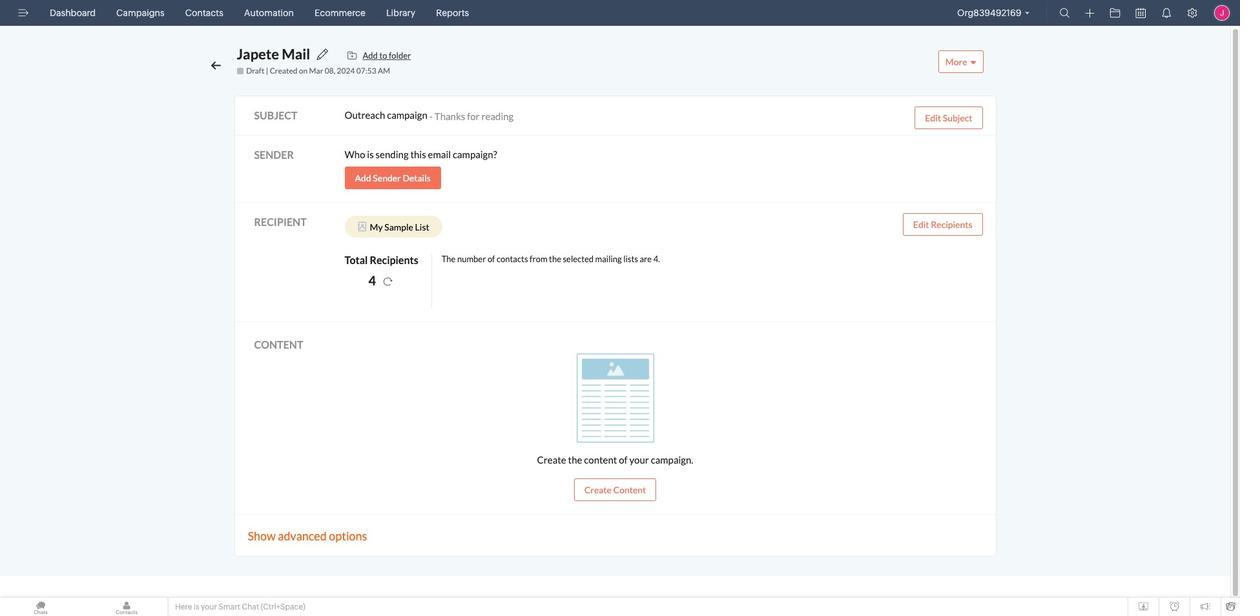 Task type: locate. For each thing, give the bounding box(es) containing it.
search image
[[1060, 8, 1070, 18]]

ecommerce
[[315, 8, 366, 18]]

folder image
[[1110, 8, 1120, 18]]

dashboard link
[[45, 0, 101, 26]]

reports
[[436, 8, 469, 18]]

campaigns link
[[111, 0, 170, 26]]

smart
[[219, 603, 240, 612]]

contacts link
[[180, 0, 229, 26]]

here is your smart chat (ctrl+space)
[[175, 603, 305, 612]]

library
[[386, 8, 415, 18]]



Task type: describe. For each thing, give the bounding box(es) containing it.
your
[[201, 603, 217, 612]]

automation
[[244, 8, 294, 18]]

chat
[[242, 603, 259, 612]]

configure settings image
[[1187, 8, 1198, 18]]

here
[[175, 603, 192, 612]]

reports link
[[431, 0, 474, 26]]

ecommerce link
[[309, 0, 371, 26]]

library link
[[381, 0, 421, 26]]

calendar image
[[1136, 8, 1146, 18]]

quick actions image
[[1085, 8, 1095, 18]]

(ctrl+space)
[[261, 603, 305, 612]]

is
[[194, 603, 199, 612]]

notifications image
[[1161, 8, 1172, 18]]

campaigns
[[116, 8, 164, 18]]

org839492169
[[957, 8, 1022, 18]]

chats image
[[0, 598, 81, 616]]

contacts image
[[86, 598, 167, 616]]

dashboard
[[50, 8, 96, 18]]

automation link
[[239, 0, 299, 26]]

contacts
[[185, 8, 223, 18]]



Task type: vqa. For each thing, say whether or not it's contained in the screenshot.
Reports
yes



